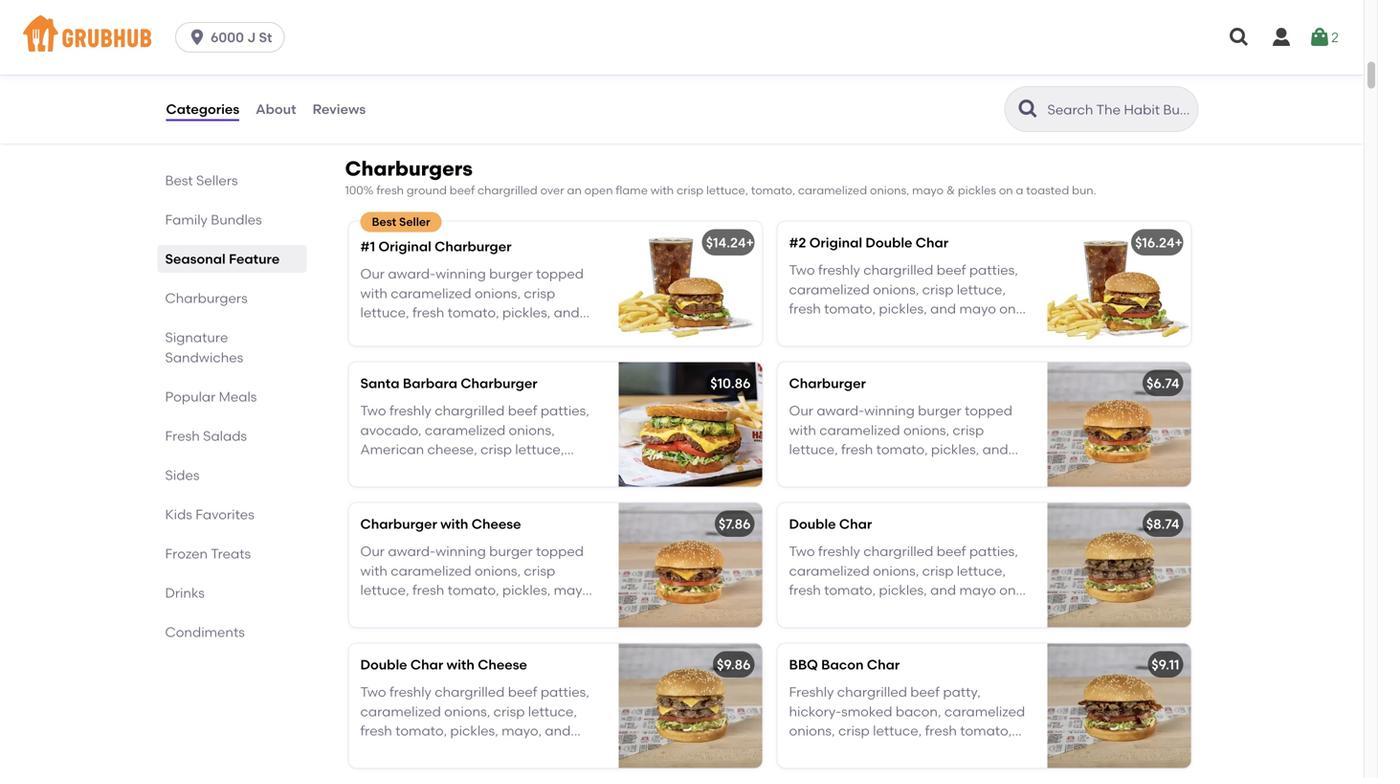 Task type: describe. For each thing, give the bounding box(es) containing it.
double char image
[[1047, 503, 1191, 628]]

freshly
[[789, 684, 834, 700]]

treats
[[211, 545, 251, 562]]

two for two freshly chargrilled beef patties, caramelized onions, crisp lettuce, fresh tomato, pickles, and mayo on a toasted bun.
[[789, 543, 815, 559]]

tomato, inside the two freshly chargrilled beef patties, caramelized onions, crisp lettuce, fresh tomato, pickles, mayo, and cheese on a toasted bun.
[[395, 723, 447, 739]]

double char
[[789, 516, 872, 532]]

beef for two freshly chargrilled beef patties, caramelized onions, crisp lettuce, fresh tomato, pickles, mayo, and cheese on a toasted bun.
[[508, 684, 537, 700]]

original for award-
[[378, 238, 431, 255]]

seasonal
[[165, 251, 226, 267]]

santa
[[360, 375, 400, 392]]

kids favorites
[[165, 506, 254, 523]]

crisp inside two freshly chargrilled beef patties, caramelized onions, crisp lettuce, fresh tomato, pickles, and mayo on a toasted bun.
[[922, 563, 954, 579]]

award- for charburger
[[817, 402, 864, 419]]

$6.74
[[1146, 375, 1179, 392]]

toasted inside two freshly chargrilled beef patties, caramelized onions, crisp lettuce, fresh tomato, pickles, and mayo on a toasted bun.
[[789, 601, 839, 618]]

about
[[256, 101, 296, 117]]

santa barbara charburger
[[360, 375, 538, 392]]

grilled
[[552, 461, 592, 477]]

on inside freshly chargrilled beef patty, hickory-smoked bacon, caramelized onions, crisp lettuce, fresh tomato, and mayo on a toasted bun.
[[858, 742, 875, 758]]

red
[[540, 72, 562, 88]]

our for our award-winning burger topped with caramelized onions, crisp lettuce, fresh tomato, pickles, mayo, and cheese on a toasted bun.
[[360, 543, 385, 559]]

a inside the two freshly chargrilled beef patties, caramelized onions, crisp lettuce, fresh tomato, pickles, mayo, and cheese on a toasted bun.
[[430, 742, 439, 758]]

spicy crispy chicken sandwich image
[[619, 0, 762, 117]]

#2
[[789, 235, 806, 251]]

fresh inside 'two freshly chargrilled beef patties, caramelized onions, crisp lettuce, fresh tomato, pickles, and mayo on a toasted bun. includes fries and a regular drink.'
[[789, 301, 821, 317]]

charburgers for charburgers
[[165, 290, 248, 306]]

beef for two freshly chargrilled beef patties, caramelized onions, crisp lettuce, fresh tomato, pickles, and mayo on a toasted bun. includes fries and a regular drink.
[[937, 262, 966, 278]]

lettuce, inside our award-winning burger topped with caramelized onions, crisp lettuce, fresh tomato, pickles, and mayo on a toasted bun.
[[789, 441, 838, 458]]

mayo, inside the two freshly chargrilled beef patties, caramelized onions, crisp lettuce, fresh tomato, pickles, mayo, and cheese on a toasted bun.
[[502, 723, 542, 739]]

lettuce, inside the two freshly chargrilled beef patties, caramelized onions, crisp lettuce, fresh tomato, pickles, mayo, and cheese on a toasted bun.
[[528, 703, 577, 719]]

and inside our award-winning burger topped with caramelized onions, crisp lettuce, fresh tomato, pickles, and mayo on a toasted bun.
[[982, 441, 1008, 458]]

over
[[540, 183, 564, 197]]

on inside the our award-winning burger topped with caramelized onions, crisp lettuce, fresh tomato, pickles, and mayo on a toasted bun. includes fries and a regular drink.
[[400, 324, 417, 340]]

toasted inside the our award-winning burger topped with caramelized onions, crisp lettuce, fresh tomato, pickles, mayo, and cheese on a toasted bun.
[[471, 601, 521, 618]]

flaxseed
[[539, 91, 593, 107]]

on inside our award-winning burger topped with caramelized onions, crisp lettuce, fresh tomato, pickles, and mayo on a toasted bun.
[[829, 461, 846, 477]]

feature
[[229, 251, 280, 267]]

$16.24
[[1135, 235, 1175, 251]]

flame
[[616, 183, 648, 197]]

mayo inside 'two freshly chargrilled beef patties, caramelized onions, crisp lettuce, fresh tomato, pickles, and mayo on a toasted bun. includes fries and a regular drink.'
[[959, 301, 996, 317]]

tomato, inside freshly chargrilled beef patty, hickory-smoked bacon, caramelized onions, crisp lettuce, fresh tomato, and mayo on a toasted bun.
[[960, 723, 1012, 739]]

bun. inside the two freshly chargrilled beef patties, caramelized onions, crisp lettuce, fresh tomato, pickles, mayo, and cheese on a toasted bun.
[[495, 742, 524, 758]]

chargrilled for two freshly chargrilled beef patties, caramelized onions, crisp lettuce, fresh tomato, pickles, and mayo on a toasted bun. includes fries and a regular drink.
[[863, 262, 933, 278]]

crisp inside two freshly chargrilled beef patties, avocado, caramelized onions, american cheese, crisp lettuce, tomato, pickles and mayo on grilled sourdough.
[[481, 441, 512, 458]]

pickles inside two freshly chargrilled beef patties, avocado, caramelized onions, american cheese, crisp lettuce, tomato, pickles and mayo on grilled sourdough.
[[415, 461, 460, 477]]

patty,
[[943, 684, 981, 700]]

bun. inside two freshly chargrilled beef patties, caramelized onions, crisp lettuce, fresh tomato, pickles, and mayo on a toasted bun.
[[842, 601, 871, 618]]

crisp inside charburgers 100% fresh ground beef chargrilled over an open flame with crisp lettuce, tomato, caramelized onions, mayo & pickles on a toasted bun.
[[677, 183, 703, 197]]

fries inside the our award-winning burger topped with caramelized onions, crisp lettuce, fresh tomato, pickles, and mayo on a toasted bun. includes fries and a regular drink.
[[360, 343, 387, 360]]

double for $9.86
[[360, 657, 407, 673]]

an
[[567, 183, 582, 197]]

mayo, inside the our award-winning burger topped with caramelized onions, crisp lettuce, fresh tomato, pickles, mayo, and cheese on a toasted bun.
[[554, 582, 594, 598]]

categories
[[166, 101, 239, 117]]

open
[[584, 183, 613, 197]]

cheese, inside crispy chicken breast with white american cheese, house-made coleslaw, pickles, and spicy red pepper sauce on a toasted flaxseed brioche bun
[[427, 52, 477, 68]]

2
[[1331, 29, 1339, 45]]

family
[[165, 211, 208, 228]]

a inside freshly chargrilled beef patty, hickory-smoked bacon, caramelized onions, crisp lettuce, fresh tomato, and mayo on a toasted bun.
[[878, 742, 887, 758]]

on inside two freshly chargrilled beef patties, avocado, caramelized onions, american cheese, crisp lettuce, tomato, pickles and mayo on grilled sourdough.
[[532, 461, 549, 477]]

toasted inside the two freshly chargrilled beef patties, caramelized onions, crisp lettuce, fresh tomato, pickles, mayo, and cheese on a toasted bun.
[[442, 742, 492, 758]]

best for best seller
[[372, 215, 396, 229]]

double char with cheese
[[360, 657, 527, 673]]

crisp inside the our award-winning burger topped with caramelized onions, crisp lettuce, fresh tomato, pickles, and mayo on a toasted bun. includes fries and a regular drink.
[[524, 285, 555, 301]]

&
[[946, 183, 955, 197]]

reviews button
[[312, 75, 367, 144]]

frozen
[[165, 545, 208, 562]]

freshly chargrilled beef patty, hickory-smoked bacon, caramelized onions, crisp lettuce, fresh tomato, and mayo on a toasted bun.
[[789, 684, 1025, 758]]

j
[[247, 29, 256, 45]]

mayo inside two freshly chargrilled beef patties, caramelized onions, crisp lettuce, fresh tomato, pickles, and mayo on a toasted bun.
[[959, 582, 996, 598]]

0 vertical spatial cheese
[[472, 516, 521, 532]]

with inside crispy chicken breast with white american cheese, house-made coleslaw, pickles, and spicy red pepper sauce on a toasted flaxseed brioche bun
[[506, 33, 533, 49]]

smoked
[[841, 703, 892, 719]]

two for two freshly chargrilled beef patties, caramelized onions, crisp lettuce, fresh tomato, pickles, and mayo on a toasted bun. includes fries and a regular drink.
[[789, 262, 815, 278]]

beef for two freshly chargrilled beef patties, caramelized onions, crisp lettuce, fresh tomato, pickles, and mayo on a toasted bun.
[[937, 543, 966, 559]]

onions, inside the two freshly chargrilled beef patties, caramelized onions, crisp lettuce, fresh tomato, pickles, mayo, and cheese on a toasted bun.
[[444, 703, 490, 719]]

search icon image
[[1017, 98, 1040, 121]]

caramelized inside two freshly chargrilled beef patties, avocado, caramelized onions, american cheese, crisp lettuce, tomato, pickles and mayo on grilled sourdough.
[[425, 422, 505, 438]]

condiments
[[165, 624, 245, 640]]

crisp inside our award-winning burger topped with caramelized onions, crisp lettuce, fresh tomato, pickles, and mayo on a toasted bun.
[[953, 422, 984, 438]]

lettuce, inside the our award-winning burger topped with caramelized onions, crisp lettuce, fresh tomato, pickles, and mayo on a toasted bun. includes fries and a regular drink.
[[360, 304, 409, 321]]

sandwiches
[[165, 349, 243, 366]]

sides
[[165, 467, 199, 483]]

#1 original charburger image
[[619, 222, 762, 346]]

bbq bacon char image
[[1047, 644, 1191, 768]]

caramelized inside charburgers 100% fresh ground beef chargrilled over an open flame with crisp lettuce, tomato, caramelized onions, mayo & pickles on a toasted bun.
[[798, 183, 867, 197]]

crisp inside the our award-winning burger topped with caramelized onions, crisp lettuce, fresh tomato, pickles, mayo, and cheese on a toasted bun.
[[524, 563, 555, 579]]

crisp inside freshly chargrilled beef patty, hickory-smoked bacon, caramelized onions, crisp lettuce, fresh tomato, and mayo on a toasted bun.
[[838, 723, 870, 739]]

Search The Habit Burger Grill search field
[[1045, 100, 1192, 119]]

charburger with cheese
[[360, 516, 521, 532]]

on inside the two freshly chargrilled beef patties, caramelized onions, crisp lettuce, fresh tomato, pickles, mayo, and cheese on a toasted bun.
[[410, 742, 427, 758]]

barbara
[[403, 375, 457, 392]]

a inside crispy chicken breast with white american cheese, house-made coleslaw, pickles, and spicy red pepper sauce on a toasted flaxseed brioche bun
[[473, 91, 482, 107]]

bun. inside charburgers 100% fresh ground beef chargrilled over an open flame with crisp lettuce, tomato, caramelized onions, mayo & pickles on a toasted bun.
[[1072, 183, 1096, 197]]

family bundles
[[165, 211, 262, 228]]

drinks
[[165, 585, 205, 601]]

1 horizontal spatial svg image
[[1228, 26, 1251, 49]]

fresh inside the two freshly chargrilled beef patties, caramelized onions, crisp lettuce, fresh tomato, pickles, mayo, and cheese on a toasted bun.
[[360, 723, 392, 739]]

$10.86
[[710, 375, 751, 392]]

best for best sellers
[[165, 172, 193, 189]]

crispy chicken breast with white american cheese, house-made coleslaw, pickles, and spicy red pepper sauce on a toasted flaxseed brioche bun button
[[349, 0, 762, 127]]

white
[[536, 33, 572, 49]]

char right the 'bacon'
[[867, 657, 900, 673]]

favorites
[[195, 506, 254, 523]]

made
[[525, 52, 564, 68]]

award- for charburger with cheese
[[388, 543, 436, 559]]

two for two freshly chargrilled beef patties, caramelized onions, crisp lettuce, fresh tomato, pickles, mayo, and cheese on a toasted bun.
[[360, 684, 386, 700]]

coleslaw,
[[360, 72, 420, 88]]

includes inside 'two freshly chargrilled beef patties, caramelized onions, crisp lettuce, fresh tomato, pickles, and mayo on a toasted bun. includes fries and a regular drink.'
[[874, 320, 928, 336]]

mayo inside our award-winning burger topped with caramelized onions, crisp lettuce, fresh tomato, pickles, and mayo on a toasted bun.
[[789, 461, 826, 477]]

caramelized inside our award-winning burger topped with caramelized onions, crisp lettuce, fresh tomato, pickles, and mayo on a toasted bun.
[[819, 422, 900, 438]]

beef inside charburgers 100% fresh ground beef chargrilled over an open flame with crisp lettuce, tomato, caramelized onions, mayo & pickles on a toasted bun.
[[450, 183, 475, 197]]

american inside two freshly chargrilled beef patties, avocado, caramelized onions, american cheese, crisp lettuce, tomato, pickles and mayo on grilled sourdough.
[[360, 441, 424, 458]]

toasted inside charburgers 100% fresh ground beef chargrilled over an open flame with crisp lettuce, tomato, caramelized onions, mayo & pickles on a toasted bun.
[[1026, 183, 1069, 197]]

charburgers 100% fresh ground beef chargrilled over an open flame with crisp lettuce, tomato, caramelized onions, mayo & pickles on a toasted bun.
[[345, 156, 1096, 197]]

a inside our award-winning burger topped with caramelized onions, crisp lettuce, fresh tomato, pickles, and mayo on a toasted bun.
[[849, 461, 858, 477]]

charburgers for charburgers 100% fresh ground beef chargrilled over an open flame with crisp lettuce, tomato, caramelized onions, mayo & pickles on a toasted bun.
[[345, 156, 473, 181]]

with inside the our award-winning burger topped with caramelized onions, crisp lettuce, fresh tomato, pickles, mayo, and cheese on a toasted bun.
[[360, 563, 387, 579]]

our award-winning burger topped with caramelized onions, crisp lettuce, fresh tomato, pickles, and mayo on a toasted bun. includes fries and a regular drink.
[[360, 266, 584, 360]]

char up two freshly chargrilled beef patties, caramelized onions, crisp lettuce, fresh tomato, pickles, and mayo on a toasted bun.
[[839, 516, 872, 532]]

two freshly chargrilled beef patties, caramelized onions, crisp lettuce, fresh tomato, pickles, and mayo on a toasted bun.
[[789, 543, 1028, 618]]

pepper
[[360, 91, 408, 107]]

toasted inside our award-winning burger topped with caramelized onions, crisp lettuce, fresh tomato, pickles, and mayo on a toasted bun.
[[861, 461, 911, 477]]

spicy
[[504, 72, 537, 88]]

caramelized inside the our award-winning burger topped with caramelized onions, crisp lettuce, fresh tomato, pickles, mayo, and cheese on a toasted bun.
[[391, 563, 471, 579]]

pickles, inside the two freshly chargrilled beef patties, caramelized onions, crisp lettuce, fresh tomato, pickles, mayo, and cheese on a toasted bun.
[[450, 723, 498, 739]]

and inside freshly chargrilled beef patty, hickory-smoked bacon, caramelized onions, crisp lettuce, fresh tomato, and mayo on a toasted bun.
[[789, 742, 815, 758]]

fresh inside charburgers 100% fresh ground beef chargrilled over an open flame with crisp lettuce, tomato, caramelized onions, mayo & pickles on a toasted bun.
[[377, 183, 404, 197]]

includes inside the our award-winning burger topped with caramelized onions, crisp lettuce, fresh tomato, pickles, and mayo on a toasted bun. includes fries and a regular drink.
[[517, 324, 571, 340]]

crispy chicken breast with white american cheese, house-made coleslaw, pickles, and spicy red pepper sauce on a toasted flaxseed brioche bun
[[360, 33, 593, 127]]

bun
[[413, 110, 438, 127]]

house-
[[481, 52, 525, 68]]

sauce
[[411, 91, 450, 107]]

patties, for two freshly chargrilled beef patties, caramelized onions, crisp lettuce, fresh tomato, pickles, and mayo on a toasted bun. includes fries and a regular drink.
[[969, 262, 1018, 278]]

svg image inside 2 button
[[1308, 26, 1331, 49]]

lettuce, inside the our award-winning burger topped with caramelized onions, crisp lettuce, fresh tomato, pickles, mayo, and cheese on a toasted bun.
[[360, 582, 409, 598]]

winning for charburger
[[864, 402, 915, 419]]

onions, inside freshly chargrilled beef patty, hickory-smoked bacon, caramelized onions, crisp lettuce, fresh tomato, and mayo on a toasted bun.
[[789, 723, 835, 739]]

$16.24 +
[[1135, 235, 1183, 251]]

caramelized inside freshly chargrilled beef patty, hickory-smoked bacon, caramelized onions, crisp lettuce, fresh tomato, and mayo on a toasted bun.
[[944, 703, 1025, 719]]

our for our award-winning burger topped with caramelized onions, crisp lettuce, fresh tomato, pickles, and mayo on a toasted bun.
[[789, 402, 813, 419]]

0 vertical spatial double
[[865, 235, 912, 251]]

pickles inside charburgers 100% fresh ground beef chargrilled over an open flame with crisp lettuce, tomato, caramelized onions, mayo & pickles on a toasted bun.
[[958, 183, 996, 197]]

6000 j st
[[211, 29, 272, 45]]

reviews
[[313, 101, 366, 117]]

bun. inside 'two freshly chargrilled beef patties, caramelized onions, crisp lettuce, fresh tomato, pickles, and mayo on a toasted bun. includes fries and a regular drink.'
[[842, 320, 871, 336]]

hickory-
[[789, 703, 841, 719]]

bbq
[[789, 657, 818, 673]]

cheese inside the our award-winning burger topped with caramelized onions, crisp lettuce, fresh tomato, pickles, mayo, and cheese on a toasted bun.
[[389, 601, 436, 618]]

pickles, inside crispy chicken breast with white american cheese, house-made coleslaw, pickles, and spicy red pepper sauce on a toasted flaxseed brioche bun
[[423, 72, 471, 88]]

fresh inside the our award-winning burger topped with caramelized onions, crisp lettuce, fresh tomato, pickles, and mayo on a toasted bun. includes fries and a regular drink.
[[412, 304, 444, 321]]

fresh inside our award-winning burger topped with caramelized onions, crisp lettuce, fresh tomato, pickles, and mayo on a toasted bun.
[[841, 441, 873, 458]]

2 button
[[1308, 20, 1339, 55]]

freshly for double char
[[818, 543, 860, 559]]

onions, inside the our award-winning burger topped with caramelized onions, crisp lettuce, fresh tomato, pickles, mayo, and cheese on a toasted bun.
[[475, 563, 521, 579]]

our for our award-winning burger topped with caramelized onions, crisp lettuce, fresh tomato, pickles, and mayo on a toasted bun. includes fries and a regular drink.
[[360, 266, 385, 282]]

salads
[[203, 428, 247, 444]]

popular meals
[[165, 389, 257, 405]]

seasonal feature
[[165, 251, 280, 267]]

mayo inside the our award-winning burger topped with caramelized onions, crisp lettuce, fresh tomato, pickles, and mayo on a toasted bun. includes fries and a regular drink.
[[360, 324, 397, 340]]

cheese, inside two freshly chargrilled beef patties, avocado, caramelized onions, american cheese, crisp lettuce, tomato, pickles and mayo on grilled sourdough.
[[427, 441, 477, 458]]

sourdough.
[[360, 480, 433, 496]]

on inside crispy chicken breast with white american cheese, house-made coleslaw, pickles, and spicy red pepper sauce on a toasted flaxseed brioche bun
[[454, 91, 470, 107]]

categories button
[[165, 75, 240, 144]]

tomato, inside 'two freshly chargrilled beef patties, caramelized onions, crisp lettuce, fresh tomato, pickles, and mayo on a toasted bun. includes fries and a regular drink.'
[[824, 301, 876, 317]]

avocado,
[[360, 422, 422, 438]]

onions, inside 'two freshly chargrilled beef patties, caramelized onions, crisp lettuce, fresh tomato, pickles, and mayo on a toasted bun. includes fries and a regular drink.'
[[873, 281, 919, 297]]

lettuce, inside 'two freshly chargrilled beef patties, caramelized onions, crisp lettuce, fresh tomato, pickles, and mayo on a toasted bun. includes fries and a regular drink.'
[[957, 281, 1006, 297]]

caramelized inside the two freshly chargrilled beef patties, caramelized onions, crisp lettuce, fresh tomato, pickles, mayo, and cheese on a toasted bun.
[[360, 703, 441, 719]]

fries inside 'two freshly chargrilled beef patties, caramelized onions, crisp lettuce, fresh tomato, pickles, and mayo on a toasted bun. includes fries and a regular drink.'
[[932, 320, 959, 336]]

signature sandwiches
[[165, 329, 243, 366]]

freshly for santa barbara charburger
[[389, 402, 431, 419]]

on inside 'two freshly chargrilled beef patties, caramelized onions, crisp lettuce, fresh tomato, pickles, and mayo on a toasted bun. includes fries and a regular drink.'
[[999, 301, 1016, 317]]

crispy
[[360, 33, 401, 49]]

toasted inside the our award-winning burger topped with caramelized onions, crisp lettuce, fresh tomato, pickles, and mayo on a toasted bun. includes fries and a regular drink.
[[432, 324, 482, 340]]

fresh inside the our award-winning burger topped with caramelized onions, crisp lettuce, fresh tomato, pickles, mayo, and cheese on a toasted bun.
[[412, 582, 444, 598]]



Task type: locate. For each thing, give the bounding box(es) containing it.
1 horizontal spatial mayo,
[[554, 582, 594, 598]]

meals
[[219, 389, 257, 405]]

0 vertical spatial our
[[360, 266, 385, 282]]

svg image left 2 button
[[1228, 26, 1251, 49]]

0 horizontal spatial drink.
[[481, 343, 517, 360]]

pickles,
[[423, 72, 471, 88], [879, 301, 927, 317], [502, 304, 551, 321], [931, 441, 979, 458], [502, 582, 551, 598], [879, 582, 927, 598], [450, 723, 498, 739]]

beef inside the two freshly chargrilled beef patties, caramelized onions, crisp lettuce, fresh tomato, pickles, mayo, and cheese on a toasted bun.
[[508, 684, 537, 700]]

charburger up the our award-winning burger topped with caramelized onions, crisp lettuce, fresh tomato, pickles, and mayo on a toasted bun. includes fries and a regular drink.
[[435, 238, 512, 255]]

1 vertical spatial double
[[789, 516, 836, 532]]

1 horizontal spatial pickles
[[958, 183, 996, 197]]

chargrilled down santa barbara charburger
[[435, 402, 505, 419]]

1 vertical spatial cheese,
[[427, 441, 477, 458]]

toasted down double char with cheese
[[442, 742, 492, 758]]

toasted up double char with cheese
[[471, 601, 521, 618]]

topped inside our award-winning burger topped with caramelized onions, crisp lettuce, fresh tomato, pickles, and mayo on a toasted bun.
[[965, 402, 1012, 419]]

and
[[475, 72, 500, 88], [930, 301, 956, 317], [554, 304, 580, 321], [962, 320, 988, 336], [391, 343, 416, 360], [982, 441, 1008, 458], [463, 461, 489, 477], [930, 582, 956, 598], [360, 601, 386, 618], [545, 723, 571, 739], [789, 742, 815, 758]]

0 horizontal spatial mayo,
[[502, 723, 542, 739]]

+ for $14.24 +
[[746, 235, 754, 251]]

chargrilled up smoked
[[837, 684, 907, 700]]

drink.
[[839, 339, 875, 356], [481, 343, 517, 360]]

and inside the our award-winning burger topped with caramelized onions, crisp lettuce, fresh tomato, pickles, mayo, and cheese on a toasted bun.
[[360, 601, 386, 618]]

a inside the our award-winning burger topped with caramelized onions, crisp lettuce, fresh tomato, pickles, mayo, and cheese on a toasted bun.
[[459, 601, 468, 618]]

burger for charburger with cheese
[[489, 543, 533, 559]]

1 vertical spatial american
[[360, 441, 424, 458]]

mayo
[[912, 183, 944, 197], [959, 301, 996, 317], [360, 324, 397, 340], [492, 461, 529, 477], [789, 461, 826, 477], [959, 582, 996, 598], [818, 742, 855, 758]]

two
[[789, 262, 815, 278], [360, 402, 386, 419], [789, 543, 815, 559], [360, 684, 386, 700]]

mayo inside freshly chargrilled beef patty, hickory-smoked bacon, caramelized onions, crisp lettuce, fresh tomato, and mayo on a toasted bun.
[[818, 742, 855, 758]]

crisp inside the two freshly chargrilled beef patties, caramelized onions, crisp lettuce, fresh tomato, pickles, mayo, and cheese on a toasted bun.
[[493, 703, 525, 719]]

2 vertical spatial burger
[[489, 543, 533, 559]]

100%
[[345, 183, 374, 197]]

toasted down bacon,
[[890, 742, 940, 758]]

0 horizontal spatial fries
[[360, 343, 387, 360]]

chargrilled down double char with cheese
[[435, 684, 505, 700]]

lettuce, inside charburgers 100% fresh ground beef chargrilled over an open flame with crisp lettuce, tomato, caramelized onions, mayo & pickles on a toasted bun.
[[706, 183, 748, 197]]

original down best seller
[[378, 238, 431, 255]]

pickles right "&"
[[958, 183, 996, 197]]

double char with cheese image
[[619, 644, 762, 768]]

bun. inside our award-winning burger topped with caramelized onions, crisp lettuce, fresh tomato, pickles, and mayo on a toasted bun.
[[914, 461, 943, 477]]

2 vertical spatial our
[[360, 543, 385, 559]]

1 vertical spatial charburgers
[[165, 290, 248, 306]]

award-
[[388, 266, 436, 282], [817, 402, 864, 419], [388, 543, 436, 559]]

patties, for two freshly chargrilled beef patties, caramelized onions, crisp lettuce, fresh tomato, pickles, and mayo on a toasted bun.
[[969, 543, 1018, 559]]

double for $8.74
[[789, 516, 836, 532]]

frozen treats
[[165, 545, 251, 562]]

fresh right 100%
[[377, 183, 404, 197]]

original for freshly
[[809, 235, 862, 251]]

1 horizontal spatial double
[[789, 516, 836, 532]]

1 horizontal spatial +
[[1175, 235, 1183, 251]]

2 vertical spatial topped
[[536, 543, 584, 559]]

on
[[454, 91, 470, 107], [999, 183, 1013, 197], [999, 301, 1016, 317], [400, 324, 417, 340], [532, 461, 549, 477], [829, 461, 846, 477], [999, 582, 1016, 598], [439, 601, 456, 618], [410, 742, 427, 758], [858, 742, 875, 758]]

lettuce, inside two freshly chargrilled beef patties, avocado, caramelized onions, american cheese, crisp lettuce, tomato, pickles and mayo on grilled sourdough.
[[515, 441, 564, 458]]

1 vertical spatial mayo,
[[502, 723, 542, 739]]

toasted up bbq
[[789, 601, 839, 618]]

double
[[865, 235, 912, 251], [789, 516, 836, 532], [360, 657, 407, 673]]

toasted down spicy
[[485, 91, 535, 107]]

charburgers inside charburgers 100% fresh ground beef chargrilled over an open flame with crisp lettuce, tomato, caramelized onions, mayo & pickles on a toasted bun.
[[345, 156, 473, 181]]

on inside the our award-winning burger topped with caramelized onions, crisp lettuce, fresh tomato, pickles, mayo, and cheese on a toasted bun.
[[439, 601, 456, 618]]

#2 original double char
[[789, 235, 949, 251]]

2 horizontal spatial double
[[865, 235, 912, 251]]

onions, inside the our award-winning burger topped with caramelized onions, crisp lettuce, fresh tomato, pickles, and mayo on a toasted bun. includes fries and a regular drink.
[[475, 285, 521, 301]]

bun. inside freshly chargrilled beef patty, hickory-smoked bacon, caramelized onions, crisp lettuce, fresh tomato, and mayo on a toasted bun.
[[943, 742, 972, 758]]

2 vertical spatial winning
[[436, 543, 486, 559]]

1 vertical spatial best
[[372, 215, 396, 229]]

charburgers up signature
[[165, 290, 248, 306]]

tomato,
[[751, 183, 795, 197], [824, 301, 876, 317], [447, 304, 499, 321], [876, 441, 928, 458], [360, 461, 412, 477], [447, 582, 499, 598], [824, 582, 876, 598], [395, 723, 447, 739], [960, 723, 1012, 739]]

+
[[746, 235, 754, 251], [1175, 235, 1183, 251]]

svg image
[[1228, 26, 1251, 49], [188, 28, 207, 47]]

0 horizontal spatial svg image
[[1270, 26, 1293, 49]]

char up the two freshly chargrilled beef patties, caramelized onions, crisp lettuce, fresh tomato, pickles, mayo, and cheese on a toasted bun.
[[410, 657, 443, 673]]

1 horizontal spatial best
[[372, 215, 396, 229]]

american up coleslaw,
[[360, 52, 424, 68]]

char
[[916, 235, 949, 251], [839, 516, 872, 532], [410, 657, 443, 673], [867, 657, 900, 673]]

and inside the two freshly chargrilled beef patties, caramelized onions, crisp lettuce, fresh tomato, pickles, mayo, and cheese on a toasted bun.
[[545, 723, 571, 739]]

pickles, inside 'two freshly chargrilled beef patties, caramelized onions, crisp lettuce, fresh tomato, pickles, and mayo on a toasted bun. includes fries and a regular drink.'
[[879, 301, 927, 317]]

best sellers
[[165, 172, 238, 189]]

our award-winning burger topped with caramelized onions, crisp lettuce, fresh tomato, pickles, and mayo on a toasted bun.
[[789, 402, 1012, 477]]

0 horizontal spatial best
[[165, 172, 193, 189]]

2 + from the left
[[1175, 235, 1183, 251]]

patties, inside two freshly chargrilled beef patties, avocado, caramelized onions, american cheese, crisp lettuce, tomato, pickles and mayo on grilled sourdough.
[[541, 402, 589, 419]]

0 vertical spatial pickles
[[958, 183, 996, 197]]

winning for charburger with cheese
[[436, 543, 486, 559]]

topped for our award-winning burger topped with caramelized onions, crisp lettuce, fresh tomato, pickles, and mayo on a toasted bun.
[[965, 402, 1012, 419]]

cheese up the two freshly chargrilled beef patties, caramelized onions, crisp lettuce, fresh tomato, pickles, mayo, and cheese on a toasted bun.
[[478, 657, 527, 673]]

chargrilled inside freshly chargrilled beef patty, hickory-smoked bacon, caramelized onions, crisp lettuce, fresh tomato, and mayo on a toasted bun.
[[837, 684, 907, 700]]

freshly inside two freshly chargrilled beef patties, avocado, caramelized onions, american cheese, crisp lettuce, tomato, pickles and mayo on grilled sourdough.
[[389, 402, 431, 419]]

tomato, inside our award-winning burger topped with caramelized onions, crisp lettuce, fresh tomato, pickles, and mayo on a toasted bun.
[[876, 441, 928, 458]]

on inside two freshly chargrilled beef patties, caramelized onions, crisp lettuce, fresh tomato, pickles, and mayo on a toasted bun.
[[999, 582, 1016, 598]]

fresh down the double char
[[789, 582, 821, 598]]

1 horizontal spatial svg image
[[1308, 26, 1331, 49]]

1 horizontal spatial regular
[[789, 339, 836, 356]]

winning inside our award-winning burger topped with caramelized onions, crisp lettuce, fresh tomato, pickles, and mayo on a toasted bun.
[[864, 402, 915, 419]]

chargrilled for two freshly chargrilled beef patties, caramelized onions, crisp lettuce, fresh tomato, pickles, mayo, and cheese on a toasted bun.
[[435, 684, 505, 700]]

burger inside our award-winning burger topped with caramelized onions, crisp lettuce, fresh tomato, pickles, and mayo on a toasted bun.
[[918, 402, 961, 419]]

0 horizontal spatial regular
[[432, 343, 478, 360]]

mayo inside charburgers 100% fresh ground beef chargrilled over an open flame with crisp lettuce, tomato, caramelized onions, mayo & pickles on a toasted bun.
[[912, 183, 944, 197]]

chargrilled down the #2 original double char
[[863, 262, 933, 278]]

1 horizontal spatial includes
[[874, 320, 928, 336]]

two up avocado,
[[360, 402, 386, 419]]

charburger down the sourdough.
[[360, 516, 437, 532]]

burger for charburger
[[918, 402, 961, 419]]

with
[[506, 33, 533, 49], [651, 183, 674, 197], [360, 285, 387, 301], [789, 422, 816, 438], [440, 516, 468, 532], [360, 563, 387, 579], [447, 657, 475, 673]]

fresh down bacon,
[[925, 723, 957, 739]]

fresh down charburger with cheese
[[412, 582, 444, 598]]

fresh down #2
[[789, 301, 821, 317]]

chargrilled down the double char
[[863, 543, 933, 559]]

$9.11
[[1152, 657, 1179, 673]]

lettuce,
[[706, 183, 748, 197], [957, 281, 1006, 297], [360, 304, 409, 321], [515, 441, 564, 458], [789, 441, 838, 458], [957, 563, 1006, 579], [360, 582, 409, 598], [528, 703, 577, 719], [873, 723, 922, 739]]

two inside two freshly chargrilled beef patties, caramelized onions, crisp lettuce, fresh tomato, pickles, and mayo on a toasted bun.
[[789, 543, 815, 559]]

santa barbara charburger image
[[619, 362, 762, 487]]

freshly down the #2 original double char
[[818, 262, 860, 278]]

lettuce, inside two freshly chargrilled beef patties, caramelized onions, crisp lettuce, fresh tomato, pickles, and mayo on a toasted bun.
[[957, 563, 1006, 579]]

freshly down double char with cheese
[[389, 684, 431, 700]]

2 vertical spatial award-
[[388, 543, 436, 559]]

topped
[[536, 266, 584, 282], [965, 402, 1012, 419], [536, 543, 584, 559]]

with inside charburgers 100% fresh ground beef chargrilled over an open flame with crisp lettuce, tomato, caramelized onions, mayo & pickles on a toasted bun.
[[651, 183, 674, 197]]

pickles up the sourdough.
[[415, 461, 460, 477]]

tomato, inside the our award-winning burger topped with caramelized onions, crisp lettuce, fresh tomato, pickles, mayo, and cheese on a toasted bun.
[[447, 582, 499, 598]]

0 horizontal spatial svg image
[[188, 28, 207, 47]]

american
[[360, 52, 424, 68], [360, 441, 424, 458]]

crisp inside 'two freshly chargrilled beef patties, caramelized onions, crisp lettuce, fresh tomato, pickles, and mayo on a toasted bun. includes fries and a regular drink.'
[[922, 281, 954, 297]]

bbq bacon char
[[789, 657, 900, 673]]

our
[[360, 266, 385, 282], [789, 402, 813, 419], [360, 543, 385, 559]]

breast
[[461, 33, 503, 49]]

0 horizontal spatial original
[[378, 238, 431, 255]]

two down #2
[[789, 262, 815, 278]]

2 cheese, from the top
[[427, 441, 477, 458]]

0 vertical spatial best
[[165, 172, 193, 189]]

charburger image
[[1047, 362, 1191, 487]]

two freshly chargrilled beef patties, avocado, caramelized onions, american cheese, crisp lettuce, tomato, pickles and mayo on grilled sourdough.
[[360, 402, 592, 496]]

includes
[[874, 320, 928, 336], [517, 324, 571, 340]]

our award-winning burger topped with caramelized onions, crisp lettuce, fresh tomato, pickles, mayo, and cheese on a toasted bun.
[[360, 543, 594, 618]]

fresh up the double char
[[841, 441, 873, 458]]

0 vertical spatial cheese,
[[427, 52, 477, 68]]

two down double char with cheese
[[360, 684, 386, 700]]

main navigation navigation
[[0, 0, 1364, 75]]

bun.
[[1072, 183, 1096, 197], [842, 320, 871, 336], [486, 324, 514, 340], [914, 461, 943, 477], [524, 601, 553, 618], [842, 601, 871, 618], [495, 742, 524, 758], [943, 742, 972, 758]]

beef inside two freshly chargrilled beef patties, avocado, caramelized onions, american cheese, crisp lettuce, tomato, pickles and mayo on grilled sourdough.
[[508, 402, 537, 419]]

chargrilled for two freshly chargrilled beef patties, avocado, caramelized onions, american cheese, crisp lettuce, tomato, pickles and mayo on grilled sourdough.
[[435, 402, 505, 419]]

toasted inside 'two freshly chargrilled beef patties, caramelized onions, crisp lettuce, fresh tomato, pickles, and mayo on a toasted bun. includes fries and a regular drink.'
[[789, 320, 839, 336]]

1 cheese, from the top
[[427, 52, 477, 68]]

svg image
[[1270, 26, 1293, 49], [1308, 26, 1331, 49]]

2 svg image from the left
[[1308, 26, 1331, 49]]

svg image left 6000
[[188, 28, 207, 47]]

freshly for #2 original double char
[[818, 262, 860, 278]]

chargrilled
[[478, 183, 538, 197], [863, 262, 933, 278], [435, 402, 505, 419], [863, 543, 933, 559], [435, 684, 505, 700], [837, 684, 907, 700]]

fries
[[932, 320, 959, 336], [360, 343, 387, 360]]

patties, for two freshly chargrilled beef patties, caramelized onions, crisp lettuce, fresh tomato, pickles, mayo, and cheese on a toasted bun.
[[541, 684, 589, 700]]

toasted
[[485, 91, 535, 107], [1026, 183, 1069, 197], [789, 320, 839, 336], [432, 324, 482, 340], [861, 461, 911, 477], [471, 601, 521, 618], [789, 601, 839, 618], [442, 742, 492, 758], [890, 742, 940, 758]]

1 horizontal spatial drink.
[[839, 339, 875, 356]]

freshly down the double char
[[818, 543, 860, 559]]

1 vertical spatial burger
[[918, 402, 961, 419]]

0 vertical spatial cheese
[[389, 601, 436, 618]]

1 vertical spatial pickles
[[415, 461, 460, 477]]

ground
[[407, 183, 447, 197]]

patties, for two freshly chargrilled beef patties, avocado, caramelized onions, american cheese, crisp lettuce, tomato, pickles and mayo on grilled sourdough.
[[541, 402, 589, 419]]

1 horizontal spatial original
[[809, 235, 862, 251]]

chargrilled inside the two freshly chargrilled beef patties, caramelized onions, crisp lettuce, fresh tomato, pickles, mayo, and cheese on a toasted bun.
[[435, 684, 505, 700]]

2 vertical spatial double
[[360, 657, 407, 673]]

american down avocado,
[[360, 441, 424, 458]]

burger inside the our award-winning burger topped with caramelized onions, crisp lettuce, fresh tomato, pickles, mayo, and cheese on a toasted bun.
[[489, 543, 533, 559]]

$8.74
[[1146, 516, 1179, 532]]

topped inside the our award-winning burger topped with caramelized onions, crisp lettuce, fresh tomato, pickles, mayo, and cheese on a toasted bun.
[[536, 543, 584, 559]]

fresh salads
[[165, 428, 247, 444]]

1 vertical spatial cheese
[[478, 657, 527, 673]]

toasted up the double char
[[861, 461, 911, 477]]

drink. inside the our award-winning burger topped with caramelized onions, crisp lettuce, fresh tomato, pickles, and mayo on a toasted bun. includes fries and a regular drink.
[[481, 343, 517, 360]]

#2 original double char image
[[1047, 222, 1191, 346]]

two inside 'two freshly chargrilled beef patties, caramelized onions, crisp lettuce, fresh tomato, pickles, and mayo on a toasted bun. includes fries and a regular drink.'
[[789, 262, 815, 278]]

0 horizontal spatial includes
[[517, 324, 571, 340]]

award- inside the our award-winning burger topped with caramelized onions, crisp lettuce, fresh tomato, pickles, and mayo on a toasted bun. includes fries and a regular drink.
[[388, 266, 436, 282]]

lettuce, inside freshly chargrilled beef patty, hickory-smoked bacon, caramelized onions, crisp lettuce, fresh tomato, and mayo on a toasted bun.
[[873, 723, 922, 739]]

with inside the our award-winning burger topped with caramelized onions, crisp lettuce, fresh tomato, pickles, and mayo on a toasted bun. includes fries and a regular drink.
[[360, 285, 387, 301]]

burger
[[489, 266, 533, 282], [918, 402, 961, 419], [489, 543, 533, 559]]

#1
[[360, 238, 375, 255]]

char down "&"
[[916, 235, 949, 251]]

1 + from the left
[[746, 235, 754, 251]]

with inside our award-winning burger topped with caramelized onions, crisp lettuce, fresh tomato, pickles, and mayo on a toasted bun.
[[789, 422, 816, 438]]

toasted down #2
[[789, 320, 839, 336]]

burger for #1 original charburger
[[489, 266, 533, 282]]

cheese
[[389, 601, 436, 618], [360, 742, 407, 758]]

kids
[[165, 506, 192, 523]]

0 vertical spatial burger
[[489, 266, 533, 282]]

two freshly chargrilled beef patties, caramelized onions, crisp lettuce, fresh tomato, pickles, and mayo on a toasted bun. includes fries and a regular drink.
[[789, 262, 1028, 356]]

beef inside two freshly chargrilled beef patties, caramelized onions, crisp lettuce, fresh tomato, pickles, and mayo on a toasted bun.
[[937, 543, 966, 559]]

a
[[473, 91, 482, 107], [1016, 183, 1023, 197], [1019, 301, 1028, 317], [991, 320, 1000, 336], [420, 324, 429, 340], [420, 343, 428, 360], [849, 461, 858, 477], [1019, 582, 1028, 598], [459, 601, 468, 618], [430, 742, 439, 758], [878, 742, 887, 758]]

bundles
[[211, 211, 262, 228]]

$14.24 +
[[706, 235, 754, 251]]

onions, inside charburgers 100% fresh ground beef chargrilled over an open flame with crisp lettuce, tomato, caramelized onions, mayo & pickles on a toasted bun.
[[870, 183, 909, 197]]

patties, inside the two freshly chargrilled beef patties, caramelized onions, crisp lettuce, fresh tomato, pickles, mayo, and cheese on a toasted bun.
[[541, 684, 589, 700]]

1 vertical spatial fries
[[360, 343, 387, 360]]

bacon,
[[896, 703, 941, 719]]

our inside the our award-winning burger topped with caramelized onions, crisp lettuce, fresh tomato, pickles, and mayo on a toasted bun. includes fries and a regular drink.
[[360, 266, 385, 282]]

0 vertical spatial fries
[[932, 320, 959, 336]]

0 vertical spatial topped
[[536, 266, 584, 282]]

bacon
[[821, 657, 864, 673]]

toasted up santa barbara charburger
[[432, 324, 482, 340]]

fresh
[[165, 428, 200, 444]]

freshly up avocado,
[[389, 402, 431, 419]]

our inside our award-winning burger topped with caramelized onions, crisp lettuce, fresh tomato, pickles, and mayo on a toasted bun.
[[789, 402, 813, 419]]

charburger with cheese image
[[619, 503, 762, 628]]

mayo inside two freshly chargrilled beef patties, avocado, caramelized onions, american cheese, crisp lettuce, tomato, pickles and mayo on grilled sourdough.
[[492, 461, 529, 477]]

topped for our award-winning burger topped with caramelized onions, crisp lettuce, fresh tomato, pickles, and mayo on a toasted bun. includes fries and a regular drink.
[[536, 266, 584, 282]]

topped for our award-winning burger topped with caramelized onions, crisp lettuce, fresh tomato, pickles, mayo, and cheese on a toasted bun.
[[536, 543, 584, 559]]

beef for two freshly chargrilled beef patties, avocado, caramelized onions, american cheese, crisp lettuce, tomato, pickles and mayo on grilled sourdough.
[[508, 402, 537, 419]]

on inside charburgers 100% fresh ground beef chargrilled over an open flame with crisp lettuce, tomato, caramelized onions, mayo & pickles on a toasted bun.
[[999, 183, 1013, 197]]

onions, inside two freshly chargrilled beef patties, caramelized onions, crisp lettuce, fresh tomato, pickles, and mayo on a toasted bun.
[[873, 563, 919, 579]]

regular inside the our award-winning burger topped with caramelized onions, crisp lettuce, fresh tomato, pickles, and mayo on a toasted bun. includes fries and a regular drink.
[[432, 343, 478, 360]]

original
[[809, 235, 862, 251], [378, 238, 431, 255]]

toasted down search icon
[[1026, 183, 1069, 197]]

1 american from the top
[[360, 52, 424, 68]]

award- for #1 original charburger
[[388, 266, 436, 282]]

0 horizontal spatial pickles
[[415, 461, 460, 477]]

0 vertical spatial winning
[[436, 266, 486, 282]]

1 horizontal spatial charburgers
[[345, 156, 473, 181]]

brioche
[[360, 110, 410, 127]]

chicken
[[405, 33, 458, 49]]

0 horizontal spatial double
[[360, 657, 407, 673]]

charburgers
[[345, 156, 473, 181], [165, 290, 248, 306]]

onions,
[[870, 183, 909, 197], [873, 281, 919, 297], [475, 285, 521, 301], [509, 422, 555, 438], [903, 422, 949, 438], [475, 563, 521, 579], [873, 563, 919, 579], [444, 703, 490, 719], [789, 723, 835, 739]]

chargrilled inside two freshly chargrilled beef patties, avocado, caramelized onions, american cheese, crisp lettuce, tomato, pickles and mayo on grilled sourdough.
[[435, 402, 505, 419]]

2 american from the top
[[360, 441, 424, 458]]

1 vertical spatial award-
[[817, 402, 864, 419]]

1 vertical spatial topped
[[965, 402, 1012, 419]]

6000 j st button
[[175, 22, 292, 53]]

charburger right barbara
[[461, 375, 538, 392]]

best up #1
[[372, 215, 396, 229]]

award- inside the our award-winning burger topped with caramelized onions, crisp lettuce, fresh tomato, pickles, mayo, and cheese on a toasted bun.
[[388, 543, 436, 559]]

+ for $16.24 +
[[1175, 235, 1183, 251]]

winning
[[436, 266, 486, 282], [864, 402, 915, 419], [436, 543, 486, 559]]

chargrilled left over
[[478, 183, 538, 197]]

1 horizontal spatial fries
[[932, 320, 959, 336]]

fresh down #1 original charburger
[[412, 304, 444, 321]]

charburger up our award-winning burger topped with caramelized onions, crisp lettuce, fresh tomato, pickles, and mayo on a toasted bun.
[[789, 375, 866, 392]]

two for two freshly chargrilled beef patties, avocado, caramelized onions, american cheese, crisp lettuce, tomato, pickles and mayo on grilled sourdough.
[[360, 402, 386, 419]]

fresh
[[377, 183, 404, 197], [789, 301, 821, 317], [412, 304, 444, 321], [841, 441, 873, 458], [412, 582, 444, 598], [789, 582, 821, 598], [360, 723, 392, 739], [925, 723, 957, 739]]

$9.86
[[717, 657, 751, 673]]

beef inside freshly chargrilled beef patty, hickory-smoked bacon, caramelized onions, crisp lettuce, fresh tomato, and mayo on a toasted bun.
[[910, 684, 940, 700]]

charburgers up the ground
[[345, 156, 473, 181]]

bun. inside the our award-winning burger topped with caramelized onions, crisp lettuce, fresh tomato, pickles, and mayo on a toasted bun. includes fries and a regular drink.
[[486, 324, 514, 340]]

about button
[[255, 75, 297, 144]]

cheese, down santa barbara charburger
[[427, 441, 477, 458]]

original right #2
[[809, 235, 862, 251]]

st
[[259, 29, 272, 45]]

chargrilled for two freshly chargrilled beef patties, caramelized onions, crisp lettuce, fresh tomato, pickles, and mayo on a toasted bun.
[[863, 543, 933, 559]]

best left sellers
[[165, 172, 193, 189]]

and inside crispy chicken breast with white american cheese, house-made coleslaw, pickles, and spicy red pepper sauce on a toasted flaxseed brioche bun
[[475, 72, 500, 88]]

bun. inside the our award-winning burger topped with caramelized onions, crisp lettuce, fresh tomato, pickles, mayo, and cheese on a toasted bun.
[[524, 601, 553, 618]]

freshly
[[818, 262, 860, 278], [389, 402, 431, 419], [818, 543, 860, 559], [389, 684, 431, 700]]

$7.86
[[719, 516, 751, 532]]

caramelized inside two freshly chargrilled beef patties, caramelized onions, crisp lettuce, fresh tomato, pickles, and mayo on a toasted bun.
[[789, 563, 870, 579]]

onions, inside our award-winning burger topped with caramelized onions, crisp lettuce, fresh tomato, pickles, and mayo on a toasted bun.
[[903, 422, 949, 438]]

1 vertical spatial our
[[789, 402, 813, 419]]

fresh down double char with cheese
[[360, 723, 392, 739]]

0 vertical spatial charburgers
[[345, 156, 473, 181]]

tomato, inside the our award-winning burger topped with caramelized onions, crisp lettuce, fresh tomato, pickles, and mayo on a toasted bun. includes fries and a regular drink.
[[447, 304, 499, 321]]

caramelized
[[798, 183, 867, 197], [789, 281, 870, 297], [391, 285, 471, 301], [425, 422, 505, 438], [819, 422, 900, 438], [391, 563, 471, 579], [789, 563, 870, 579], [360, 703, 441, 719], [944, 703, 1025, 719]]

#1 original charburger
[[360, 238, 512, 255]]

1 vertical spatial winning
[[864, 402, 915, 419]]

two freshly chargrilled beef patties, caramelized onions, crisp lettuce, fresh tomato, pickles, mayo, and cheese on a toasted bun.
[[360, 684, 589, 758]]

0 vertical spatial mayo,
[[554, 582, 594, 598]]

best seller
[[372, 215, 430, 229]]

0 horizontal spatial +
[[746, 235, 754, 251]]

pickles, inside the our award-winning burger topped with caramelized onions, crisp lettuce, fresh tomato, pickles, and mayo on a toasted bun. includes fries and a regular drink.
[[502, 304, 551, 321]]

$14.24
[[706, 235, 746, 251]]

patties, inside two freshly chargrilled beef patties, caramelized onions, crisp lettuce, fresh tomato, pickles, and mayo on a toasted bun.
[[969, 543, 1018, 559]]

patties,
[[969, 262, 1018, 278], [541, 402, 589, 419], [969, 543, 1018, 559], [541, 684, 589, 700]]

sellers
[[196, 172, 238, 189]]

cheese, down chicken
[[427, 52, 477, 68]]

pickles, inside our award-winning burger topped with caramelized onions, crisp lettuce, fresh tomato, pickles, and mayo on a toasted bun.
[[931, 441, 979, 458]]

1 vertical spatial cheese
[[360, 742, 407, 758]]

seller
[[399, 215, 430, 229]]

0 vertical spatial american
[[360, 52, 424, 68]]

burger inside the our award-winning burger topped with caramelized onions, crisp lettuce, fresh tomato, pickles, and mayo on a toasted bun. includes fries and a regular drink.
[[489, 266, 533, 282]]

0 vertical spatial award-
[[388, 266, 436, 282]]

1 svg image from the left
[[1270, 26, 1293, 49]]

cheese up the our award-winning burger topped with caramelized onions, crisp lettuce, fresh tomato, pickles, mayo, and cheese on a toasted bun.
[[472, 516, 521, 532]]

winning inside the our award-winning burger topped with caramelized onions, crisp lettuce, fresh tomato, pickles, mayo, and cheese on a toasted bun.
[[436, 543, 486, 559]]

6000
[[211, 29, 244, 45]]

toasted inside freshly chargrilled beef patty, hickory-smoked bacon, caramelized onions, crisp lettuce, fresh tomato, and mayo on a toasted bun.
[[890, 742, 940, 758]]

0 horizontal spatial charburgers
[[165, 290, 248, 306]]

freshly for double char with cheese
[[389, 684, 431, 700]]

two down the double char
[[789, 543, 815, 559]]

winning for #1 original charburger
[[436, 266, 486, 282]]

cheese inside the two freshly chargrilled beef patties, caramelized onions, crisp lettuce, fresh tomato, pickles, mayo, and cheese on a toasted bun.
[[360, 742, 407, 758]]



Task type: vqa. For each thing, say whether or not it's contained in the screenshot.
nov on the top
no



